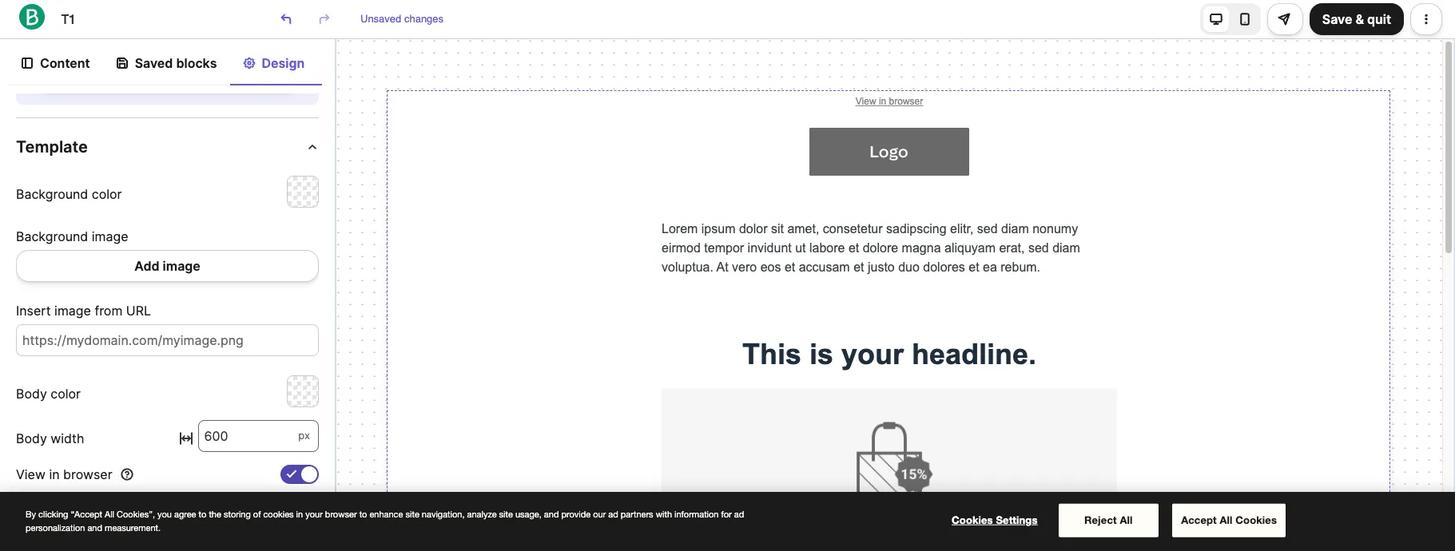 Task type: vqa. For each thing, say whether or not it's contained in the screenshot.
Brand fonts's Brand
no



Task type: locate. For each thing, give the bounding box(es) containing it.
all for accept all cookies
[[1220, 514, 1233, 526]]

0 horizontal spatial button image
[[280, 11, 292, 24]]

0 horizontal spatial ad
[[608, 510, 618, 519]]

browser inside by clicking "accept all cookies", you agree to the storing of cookies in your browser to enhance site navigation, analyze site usage, and provide our ad partners with information for ad personalization and measurement.
[[325, 510, 357, 519]]

background
[[16, 186, 88, 202], [16, 228, 88, 244]]

cookies settings
[[952, 514, 1038, 526]]

no color image inside saved blocks link
[[116, 55, 128, 70]]

1 horizontal spatial in
[[296, 510, 303, 519]]

to left the enhance
[[359, 510, 367, 519]]

0 vertical spatial body
[[16, 386, 47, 402]]

personalization
[[26, 523, 85, 533]]

no color image inside content link
[[21, 55, 34, 70]]

clicking
[[38, 510, 68, 519]]

1 horizontal spatial no color image
[[179, 430, 192, 445]]

measurement.
[[105, 523, 161, 533]]

reject
[[1084, 514, 1117, 526]]

site right the enhance
[[406, 510, 419, 519]]

"accept
[[71, 510, 102, 519]]

2 background from the top
[[16, 228, 88, 244]]

no color image
[[116, 55, 128, 70], [243, 55, 255, 70], [120, 467, 133, 481]]

and down "accept
[[87, 523, 102, 533]]

blocks
[[176, 55, 217, 71]]

2 horizontal spatial no color image
[[306, 139, 319, 153]]

0 horizontal spatial no color image
[[21, 55, 34, 70]]

you
[[157, 510, 172, 519]]

button image
[[280, 11, 292, 24], [1281, 11, 1294, 24], [1424, 11, 1437, 24]]

0 horizontal spatial site
[[406, 510, 419, 519]]

image
[[92, 228, 128, 244], [163, 258, 200, 274], [54, 303, 91, 319]]

0 vertical spatial image
[[92, 228, 128, 244]]

changes
[[404, 13, 444, 25]]

all inside button
[[1220, 514, 1233, 526]]

ad
[[608, 510, 618, 519], [734, 510, 744, 519]]

no color image
[[21, 55, 34, 70], [306, 139, 319, 153], [179, 430, 192, 445]]

in
[[49, 467, 60, 483], [296, 510, 303, 519]]

1 vertical spatial in
[[296, 510, 303, 519]]

ad right for
[[734, 510, 744, 519]]

image for background
[[92, 228, 128, 244]]

cookies",
[[117, 510, 155, 519]]

3 button image from the left
[[1424, 11, 1437, 24]]

accept
[[1181, 514, 1217, 526]]

url
[[126, 303, 151, 319]]

accept all cookies button
[[1173, 504, 1286, 537]]

quit
[[1367, 11, 1391, 27]]

button image right quit
[[1424, 11, 1437, 24]]

image right add
[[163, 258, 200, 274]]

site left usage,
[[499, 510, 513, 519]]

1 vertical spatial and
[[87, 523, 102, 533]]

0 horizontal spatial color
[[51, 386, 81, 402]]

to
[[199, 510, 206, 519], [359, 510, 367, 519]]

1 horizontal spatial browser
[[325, 510, 357, 519]]

for
[[721, 510, 732, 519]]

400 number field
[[198, 420, 290, 452]]

image for add
[[163, 258, 200, 274]]

2 horizontal spatial all
[[1220, 514, 1233, 526]]

all right reject
[[1120, 514, 1133, 526]]

cookies
[[263, 510, 294, 519]]

1 ad from the left
[[608, 510, 618, 519]]

navigation,
[[422, 510, 465, 519]]

save
[[1322, 11, 1353, 27]]

1 vertical spatial background
[[16, 228, 88, 244]]

cookies
[[952, 514, 993, 526], [1236, 514, 1277, 526]]

0 horizontal spatial to
[[199, 510, 206, 519]]

cookies inside button
[[952, 514, 993, 526]]

save & quit button
[[1310, 3, 1404, 35]]

background down background color
[[16, 228, 88, 244]]

body width
[[16, 430, 84, 446]]

no color image for design
[[243, 55, 255, 70]]

1 horizontal spatial site
[[499, 510, 513, 519]]

color up the width
[[51, 386, 81, 402]]

alert
[[16, 0, 319, 104]]

saved blocks
[[135, 55, 217, 71]]

0 vertical spatial no color image
[[21, 55, 34, 70]]

cookies inside button
[[1236, 514, 1277, 526]]

all for reject all
[[1120, 514, 1133, 526]]

body for body width
[[16, 430, 47, 446]]

1 body from the top
[[16, 386, 47, 402]]

body for body color
[[16, 386, 47, 402]]

browser
[[63, 467, 112, 483], [325, 510, 357, 519]]

color
[[92, 186, 122, 202], [51, 386, 81, 402]]

2 vertical spatial image
[[54, 303, 91, 319]]

design
[[262, 55, 305, 71]]

button image left button icon
[[280, 11, 292, 24]]

1 horizontal spatial and
[[544, 510, 559, 519]]

tablet image
[[1239, 11, 1251, 24]]

all
[[105, 510, 114, 519], [1120, 514, 1133, 526], [1220, 514, 1233, 526]]

1 vertical spatial image
[[163, 258, 200, 274]]

analyze
[[467, 510, 497, 519]]

1 horizontal spatial image
[[92, 228, 128, 244]]

1 horizontal spatial all
[[1120, 514, 1133, 526]]

1 background from the top
[[16, 186, 88, 202]]

0 horizontal spatial all
[[105, 510, 114, 519]]

button image right tablet image
[[1281, 11, 1294, 24]]

browser up "accept
[[63, 467, 112, 483]]

in right view
[[49, 467, 60, 483]]

saved blocks link
[[103, 47, 230, 84]]

all right accept
[[1220, 514, 1233, 526]]

site
[[406, 510, 419, 519], [499, 510, 513, 519]]

1 horizontal spatial ad
[[734, 510, 744, 519]]

2 button image from the left
[[1281, 11, 1294, 24]]

no color image up 'cookies",'
[[120, 467, 133, 481]]

cookies left settings
[[952, 514, 993, 526]]

background up background image
[[16, 186, 88, 202]]

None checkbox
[[280, 465, 319, 484]]

the
[[209, 510, 221, 519]]

2 horizontal spatial image
[[163, 258, 200, 274]]

no color image inside design link
[[243, 55, 255, 70]]

body up body width
[[16, 386, 47, 402]]

storing
[[224, 510, 251, 519]]

0 horizontal spatial in
[[49, 467, 60, 483]]

&
[[1356, 11, 1364, 27]]

2 to from the left
[[359, 510, 367, 519]]

in left your
[[296, 510, 303, 519]]

color up background image
[[92, 186, 122, 202]]

tab
[[16, 509, 319, 551]]

1 vertical spatial color
[[51, 386, 81, 402]]

1 button image from the left
[[280, 11, 292, 24]]

cookies right accept
[[1236, 514, 1277, 526]]

from
[[95, 303, 123, 319]]

cookies settings button
[[945, 505, 1045, 536]]

saved
[[135, 55, 173, 71]]

body left the width
[[16, 430, 47, 446]]

1 vertical spatial no color image
[[306, 139, 319, 153]]

body
[[16, 386, 47, 402], [16, 430, 47, 446]]

no color image left design
[[243, 55, 255, 70]]

0 horizontal spatial cookies
[[952, 514, 993, 526]]

ad right our
[[608, 510, 618, 519]]

image inside button
[[163, 258, 200, 274]]

https://mydomain.com/myimage.png text field
[[16, 324, 319, 356]]

1 cookies from the left
[[952, 514, 993, 526]]

color for body color
[[51, 386, 81, 402]]

accept all cookies
[[1181, 514, 1277, 526]]

image down background color
[[92, 228, 128, 244]]

your
[[305, 510, 323, 519]]

reject all button
[[1059, 504, 1159, 537]]

browser right your
[[325, 510, 357, 519]]

to left the
[[199, 510, 206, 519]]

0 horizontal spatial image
[[54, 303, 91, 319]]

all right "accept
[[105, 510, 114, 519]]

0 vertical spatial browser
[[63, 467, 112, 483]]

and right usage,
[[544, 510, 559, 519]]

all inside button
[[1120, 514, 1133, 526]]

2 body from the top
[[16, 430, 47, 446]]

2 vertical spatial no color image
[[179, 430, 192, 445]]

1 horizontal spatial button image
[[1281, 11, 1294, 24]]

no color image left saved
[[116, 55, 128, 70]]

0 vertical spatial background
[[16, 186, 88, 202]]

image left the from
[[54, 303, 91, 319]]

1 horizontal spatial to
[[359, 510, 367, 519]]

0 vertical spatial color
[[92, 186, 122, 202]]

partners
[[621, 510, 653, 519]]

2 site from the left
[[499, 510, 513, 519]]

no color image inside template "dropdown button"
[[306, 139, 319, 153]]

and
[[544, 510, 559, 519], [87, 523, 102, 533]]

2 horizontal spatial button image
[[1424, 11, 1437, 24]]

1 horizontal spatial cookies
[[1236, 514, 1277, 526]]

design link
[[230, 47, 322, 86]]

background for background color
[[16, 186, 88, 202]]

by
[[26, 510, 36, 519]]

2 cookies from the left
[[1236, 514, 1277, 526]]

unsaved changes link
[[360, 13, 444, 26]]

1 vertical spatial browser
[[325, 510, 357, 519]]

1 horizontal spatial color
[[92, 186, 122, 202]]

1 vertical spatial body
[[16, 430, 47, 446]]



Task type: describe. For each thing, give the bounding box(es) containing it.
width
[[51, 430, 84, 446]]

background image
[[16, 228, 128, 244]]

usage,
[[515, 510, 542, 519]]

background for background image
[[16, 228, 88, 244]]

0 vertical spatial in
[[49, 467, 60, 483]]

logo image
[[19, 4, 45, 30]]

desktop image
[[1210, 11, 1223, 24]]

all inside by clicking "accept all cookies", you agree to the storing of cookies in your browser to enhance site navigation, analyze site usage, and provide our ad partners with information for ad personalization and measurement.
[[105, 510, 114, 519]]

add image button
[[16, 250, 319, 282]]

2 ad from the left
[[734, 510, 744, 519]]

reject all
[[1084, 514, 1133, 526]]

with
[[656, 510, 672, 519]]

insert image from url
[[16, 303, 151, 319]]

0 horizontal spatial and
[[87, 523, 102, 533]]

background color
[[16, 186, 122, 202]]

our
[[593, 510, 606, 519]]

information
[[675, 510, 719, 519]]

view in browser
[[16, 467, 112, 483]]

1 site from the left
[[406, 510, 419, 519]]

image for insert
[[54, 303, 91, 319]]

t1
[[61, 11, 76, 26]]

body color
[[16, 386, 81, 402]]

add image
[[134, 258, 200, 274]]

1 to from the left
[[199, 510, 206, 519]]

template
[[16, 137, 88, 156]]

view
[[16, 467, 46, 483]]

color for background color
[[92, 186, 122, 202]]

agree
[[174, 510, 196, 519]]

content
[[40, 55, 90, 71]]

provide
[[561, 510, 591, 519]]

of
[[253, 510, 261, 519]]

add
[[134, 258, 160, 274]]

unsaved changes
[[360, 13, 444, 25]]

button image
[[318, 11, 331, 24]]

content link
[[8, 47, 103, 84]]

0 vertical spatial and
[[544, 510, 559, 519]]

by clicking "accept all cookies", you agree to the storing of cookies in your browser to enhance site navigation, analyze site usage, and provide our ad partners with information for ad personalization and measurement.
[[26, 510, 744, 533]]

unsaved
[[360, 13, 401, 25]]

settings
[[996, 514, 1038, 526]]

in inside by clicking "accept all cookies", you agree to the storing of cookies in your browser to enhance site navigation, analyze site usage, and provide our ad partners with information for ad personalization and measurement.
[[296, 510, 303, 519]]

px
[[298, 429, 310, 442]]

0 horizontal spatial browser
[[63, 467, 112, 483]]

insert
[[16, 303, 51, 319]]

template button
[[16, 124, 319, 169]]

no color image for saved blocks
[[116, 55, 128, 70]]

enhance
[[370, 510, 403, 519]]

save & quit
[[1322, 11, 1391, 27]]



